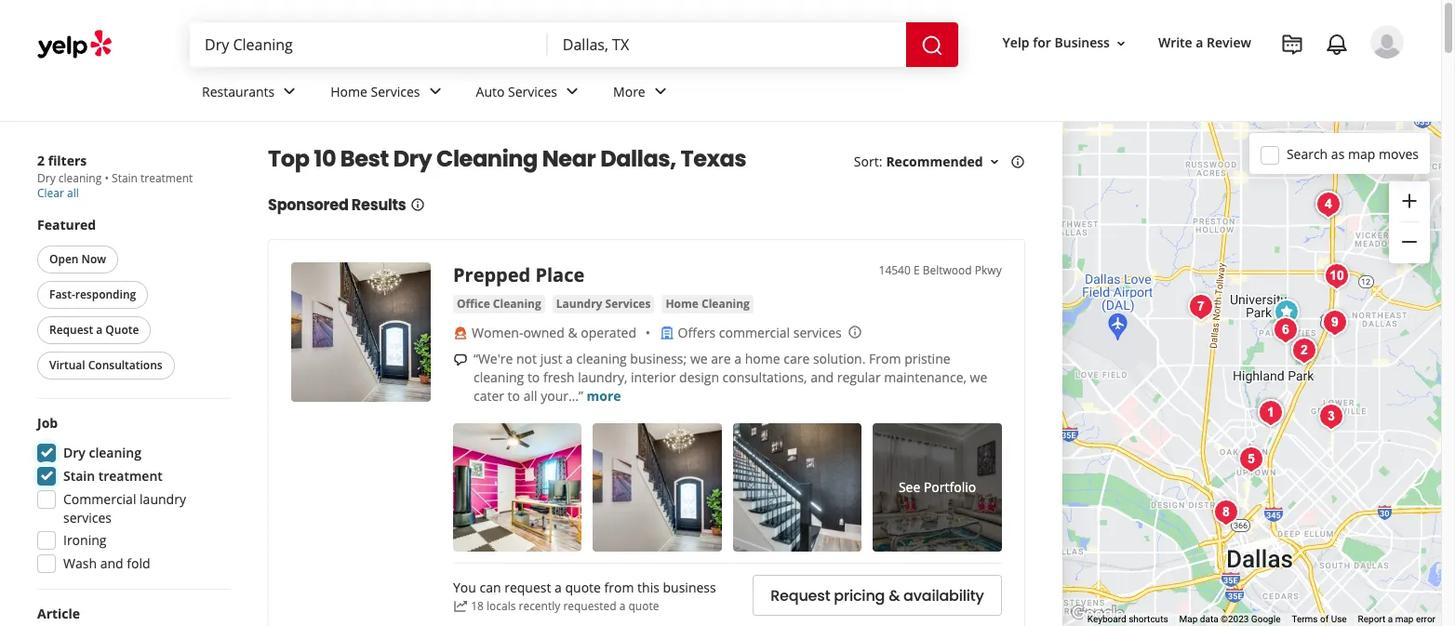 Task type: describe. For each thing, give the bounding box(es) containing it.
map for error
[[1395, 614, 1414, 624]]

dallas,
[[600, 143, 676, 174]]

a down from on the bottom of the page
[[619, 598, 626, 614]]

report a map error
[[1358, 614, 1436, 624]]

pkwy
[[975, 262, 1002, 278]]

you
[[453, 579, 476, 596]]

maintenance,
[[884, 368, 967, 386]]

care
[[784, 350, 810, 368]]

fast-responding
[[49, 287, 136, 302]]

request pricing & availability button
[[753, 575, 1002, 616]]

cleaning for office
[[493, 296, 541, 312]]

24 chevron down v2 image for auto services
[[561, 80, 583, 103]]

job
[[37, 414, 58, 432]]

fast-
[[49, 287, 75, 302]]

terms of use
[[1292, 614, 1347, 624]]

business categories element
[[187, 67, 1404, 121]]

a up 18 locals recently requested a quote
[[555, 579, 562, 596]]

ironing
[[63, 531, 107, 549]]

sponsored
[[268, 194, 349, 216]]

1 horizontal spatial to
[[527, 368, 540, 386]]

report a map error link
[[1358, 614, 1436, 624]]

your…"
[[541, 387, 583, 405]]

texas
[[681, 143, 747, 174]]

1 horizontal spatial we
[[970, 368, 988, 386]]

now
[[81, 251, 106, 267]]

Near text field
[[563, 34, 891, 55]]

virtual consultations button
[[37, 352, 175, 380]]

dry clean super center image
[[1253, 395, 1290, 432]]

request a quote button
[[37, 316, 151, 344]]

dry clean supercenter image
[[1319, 258, 1356, 295]]

shortcuts
[[1129, 614, 1168, 624]]

search
[[1287, 145, 1328, 162]]

request pricing & availability
[[771, 585, 984, 607]]

home
[[745, 350, 780, 368]]

a inside button
[[96, 322, 103, 338]]

24 chevron down v2 image for more
[[649, 80, 672, 103]]

moves
[[1379, 145, 1419, 162]]

solution.
[[813, 350, 866, 368]]

services for auto services
[[508, 82, 557, 100]]

top 10 best dry cleaning near dallas, texas
[[268, 143, 747, 174]]

more
[[587, 387, 621, 405]]

cleaning for home
[[702, 296, 750, 312]]

home cleaning
[[666, 296, 750, 312]]

write a review
[[1158, 34, 1252, 52]]

us cleaners image
[[1317, 304, 1354, 341]]

select cleaners image
[[1183, 288, 1220, 326]]

16 women owned v2 image
[[453, 326, 468, 340]]

recommended button
[[886, 153, 1002, 170]]

16 chevron down v2 image for recommended
[[987, 154, 1002, 169]]

projects image
[[1281, 33, 1304, 56]]

dry clean super center image
[[1253, 395, 1290, 432]]

search as map moves
[[1287, 145, 1419, 162]]

j's tailor & cleaners image
[[1208, 494, 1245, 531]]

pricing
[[834, 585, 885, 607]]

request for request pricing & availability
[[771, 585, 830, 607]]

24 chevron down v2 image for home services
[[424, 80, 446, 103]]

map region
[[864, 108, 1455, 626]]

auto
[[476, 82, 505, 100]]

auto services link
[[461, 67, 598, 121]]

1 vertical spatial 16 info v2 image
[[410, 197, 425, 212]]

place
[[535, 262, 585, 288]]

fold
[[127, 555, 150, 572]]

laundry services button
[[552, 295, 655, 314]]

for
[[1033, 34, 1051, 52]]

pristine
[[905, 350, 951, 368]]

services for offers commercial services
[[794, 324, 842, 341]]

filters
[[48, 152, 87, 169]]

16 speech v2 image
[[453, 352, 468, 367]]

10
[[314, 143, 336, 174]]

request
[[505, 579, 551, 596]]

keyboard shortcuts button
[[1088, 613, 1168, 626]]

google image
[[1067, 602, 1128, 626]]

prepped place link
[[453, 262, 585, 288]]

beltwood
[[923, 262, 972, 278]]

dry cleaning
[[63, 444, 141, 462]]

16 trending v2 image
[[453, 599, 468, 614]]

owned
[[523, 324, 565, 341]]

laundry
[[140, 490, 186, 508]]

request a quote
[[49, 322, 139, 338]]

& for pricing
[[889, 585, 900, 607]]

yelp for business button
[[995, 26, 1136, 60]]

laundry
[[556, 296, 602, 312]]

more link
[[598, 67, 686, 121]]

just
[[540, 350, 562, 368]]

brad k. image
[[1371, 25, 1404, 59]]

recommended
[[886, 153, 983, 170]]

office cleaning button
[[453, 295, 545, 314]]

office cleaning link
[[453, 295, 545, 314]]

fresh
[[543, 368, 575, 386]]

yelp for business
[[1003, 34, 1110, 52]]

google
[[1251, 614, 1281, 624]]

commercial
[[63, 490, 136, 508]]

18
[[471, 598, 484, 614]]

0 vertical spatial quote
[[565, 579, 601, 596]]

virtual consultations
[[49, 357, 163, 373]]

open now button
[[37, 246, 118, 274]]

"we're not just a cleaning business; we are a home care solution. from pristine cleaning to fresh laundry, interior design consultations, and regular maintenance, we cater to all your…"
[[474, 350, 988, 405]]

dry inside the 2 filters dry cleaning • stain treatment clear all
[[37, 170, 56, 186]]

sponsored results
[[268, 194, 406, 216]]

home cleaning button
[[662, 295, 754, 314]]

zoom out image
[[1399, 231, 1421, 253]]

•
[[105, 170, 109, 186]]

consultations
[[88, 357, 163, 373]]

terms
[[1292, 614, 1318, 624]]

clear
[[37, 185, 64, 201]]

14540 e beltwood pkwy
[[879, 262, 1002, 278]]

home for home services
[[331, 82, 367, 100]]

business;
[[630, 350, 687, 368]]

are
[[711, 350, 731, 368]]

auto services
[[476, 82, 557, 100]]

design
[[679, 368, 719, 386]]

open now
[[49, 251, 106, 267]]



Task type: locate. For each thing, give the bounding box(es) containing it.
map
[[1348, 145, 1376, 162], [1395, 614, 1414, 624]]

map right as
[[1348, 145, 1376, 162]]

write
[[1158, 34, 1193, 52]]

quote down this
[[628, 598, 659, 614]]

©2023
[[1221, 614, 1249, 624]]

women-
[[472, 324, 523, 341]]

interior
[[631, 368, 676, 386]]

0 horizontal spatial request
[[49, 322, 93, 338]]

None search field
[[190, 22, 962, 67]]

services down find 'field'
[[371, 82, 420, 100]]

dry down 2
[[37, 170, 56, 186]]

stain up commercial
[[63, 467, 95, 485]]

business
[[663, 579, 716, 596]]

to right cater
[[508, 387, 520, 405]]

restaurants
[[202, 82, 275, 100]]

24 chevron down v2 image inside more link
[[649, 80, 672, 103]]

treatment up commercial laundry services
[[98, 467, 163, 485]]

None field
[[205, 34, 533, 55], [563, 34, 891, 55]]

stain right "•"
[[112, 170, 138, 186]]

0 vertical spatial all
[[67, 185, 79, 201]]

0 horizontal spatial and
[[100, 555, 123, 572]]

laundry services
[[556, 296, 651, 312]]

operated
[[581, 324, 636, 341]]

16 chevron down v2 image for yelp for business
[[1114, 36, 1129, 51]]

& right owned
[[568, 324, 577, 341]]

cleaning inside the 2 filters dry cleaning • stain treatment clear all
[[58, 170, 102, 186]]

16 info v2 image right results
[[410, 197, 425, 212]]

2 filters dry cleaning • stain treatment clear all
[[37, 152, 193, 201]]

notifications image
[[1326, 33, 1348, 56]]

0 horizontal spatial services
[[371, 82, 420, 100]]

best
[[340, 143, 389, 174]]

request for request a quote
[[49, 322, 93, 338]]

treatment
[[141, 170, 193, 186], [98, 467, 163, 485]]

1 horizontal spatial stain
[[112, 170, 138, 186]]

stain inside the 2 filters dry cleaning • stain treatment clear all
[[112, 170, 138, 186]]

services inside laundry services button
[[605, 296, 651, 312]]

services up 'operated'
[[605, 296, 651, 312]]

office cleaning
[[457, 296, 541, 312]]

results
[[351, 194, 406, 216]]

error
[[1416, 614, 1436, 624]]

to down 'not' on the bottom left
[[527, 368, 540, 386]]

services
[[794, 324, 842, 341], [63, 509, 112, 527]]

info icon image
[[847, 325, 862, 340], [847, 325, 862, 340]]

more link
[[587, 387, 621, 405]]

0 horizontal spatial home
[[331, 82, 367, 100]]

home up offers
[[666, 296, 699, 312]]

group containing job
[[32, 414, 231, 579]]

and
[[811, 368, 834, 386], [100, 555, 123, 572]]

dry up stain treatment
[[63, 444, 85, 462]]

1 horizontal spatial 16 info v2 image
[[1010, 154, 1025, 169]]

prepped
[[453, 262, 531, 288]]

see portfolio
[[899, 478, 976, 496]]

1 horizontal spatial services
[[794, 324, 842, 341]]

0 horizontal spatial none field
[[205, 34, 533, 55]]

16 info v2 image right recommended popup button
[[1010, 154, 1025, 169]]

dry
[[393, 143, 432, 174], [37, 170, 56, 186], [63, 444, 85, 462]]

0 vertical spatial we
[[690, 350, 708, 368]]

mckinney ave cleaners image
[[1233, 441, 1270, 478]]

featured group
[[33, 216, 231, 383]]

cleaning down filters
[[58, 170, 102, 186]]

all left your…"
[[524, 387, 537, 405]]

treatment inside the 2 filters dry cleaning • stain treatment clear all
[[141, 170, 193, 186]]

all inside "we're not just a cleaning business; we are a home care solution. from pristine cleaning to fresh laundry, interior design consultations, and regular maintenance, we cater to all your…"
[[524, 387, 537, 405]]

services inside commercial laundry services
[[63, 509, 112, 527]]

0 vertical spatial request
[[49, 322, 93, 338]]

1 horizontal spatial home
[[666, 296, 699, 312]]

all right clear
[[67, 185, 79, 201]]

a right just
[[566, 350, 573, 368]]

16 info v2 image
[[1010, 154, 1025, 169], [410, 197, 425, 212]]

0 vertical spatial services
[[794, 324, 842, 341]]

to
[[527, 368, 540, 386], [508, 387, 520, 405]]

responding
[[75, 287, 136, 302]]

regular
[[837, 368, 881, 386]]

1 24 chevron down v2 image from the left
[[561, 80, 583, 103]]

2 horizontal spatial dry
[[393, 143, 432, 174]]

write a review link
[[1151, 26, 1259, 60]]

services inside home services link
[[371, 82, 420, 100]]

16 chevron down v2 image right recommended
[[987, 154, 1002, 169]]

& inside request pricing & availability button
[[889, 585, 900, 607]]

swiss the greener dry cleaners image
[[1286, 332, 1324, 369], [1286, 332, 1324, 369]]

0 horizontal spatial map
[[1348, 145, 1376, 162]]

0 vertical spatial &
[[568, 324, 577, 341]]

1 vertical spatial we
[[970, 368, 988, 386]]

map
[[1179, 614, 1198, 624]]

keyboard
[[1088, 614, 1127, 624]]

request up virtual
[[49, 322, 93, 338]]

1 horizontal spatial quote
[[628, 598, 659, 614]]

a left quote
[[96, 322, 103, 338]]

1 horizontal spatial and
[[811, 368, 834, 386]]

0 horizontal spatial 16 info v2 image
[[410, 197, 425, 212]]

data
[[1200, 614, 1219, 624]]

map left error
[[1395, 614, 1414, 624]]

1 vertical spatial to
[[508, 387, 520, 405]]

1 vertical spatial all
[[524, 387, 537, 405]]

wash and fold
[[63, 555, 150, 572]]

a right write
[[1196, 34, 1204, 52]]

0 horizontal spatial stain
[[63, 467, 95, 485]]

1 vertical spatial and
[[100, 555, 123, 572]]

none field find
[[205, 34, 533, 55]]

none field up home services
[[205, 34, 533, 55]]

Find text field
[[205, 34, 533, 55]]

cleaning down "we're at the left bottom
[[474, 368, 524, 386]]

& right pricing on the bottom
[[889, 585, 900, 607]]

a right are
[[734, 350, 742, 368]]

2 24 chevron down v2 image from the left
[[649, 80, 672, 103]]

24 chevron down v2 image for restaurants
[[278, 80, 301, 103]]

avon cleaners image
[[1268, 312, 1305, 349]]

you can request a quote from this business
[[453, 579, 716, 596]]

2
[[37, 152, 45, 169]]

home inside button
[[666, 296, 699, 312]]

clear all link
[[37, 185, 79, 201]]

1 vertical spatial treatment
[[98, 467, 163, 485]]

treatment right "•"
[[141, 170, 193, 186]]

restaurants link
[[187, 67, 316, 121]]

office
[[457, 296, 490, 312]]

dry right best
[[393, 143, 432, 174]]

1 none field from the left
[[205, 34, 533, 55]]

1 vertical spatial group
[[32, 414, 231, 579]]

0 horizontal spatial services
[[63, 509, 112, 527]]

0 horizontal spatial group
[[32, 414, 231, 579]]

home down find 'field'
[[331, 82, 367, 100]]

us cleaners image
[[1313, 398, 1350, 435]]

0 vertical spatial map
[[1348, 145, 1376, 162]]

"we're
[[474, 350, 513, 368]]

user actions element
[[988, 23, 1430, 138]]

cleaning up laundry,
[[576, 350, 627, 368]]

none field near
[[563, 34, 891, 55]]

more
[[613, 82, 646, 100]]

services down commercial
[[63, 509, 112, 527]]

a
[[1196, 34, 1204, 52], [96, 322, 103, 338], [566, 350, 573, 368], [734, 350, 742, 368], [555, 579, 562, 596], [619, 598, 626, 614], [1388, 614, 1393, 624]]

0 horizontal spatial 16 chevron down v2 image
[[987, 154, 1002, 169]]

we right the maintenance,
[[970, 368, 988, 386]]

ecocleaners - preston hollow image
[[1310, 186, 1348, 223], [1310, 186, 1348, 223]]

1 vertical spatial &
[[889, 585, 900, 607]]

brantley cleaners image
[[1269, 294, 1306, 331]]

24 chevron down v2 image right the restaurants
[[278, 80, 301, 103]]

and inside "we're not just a cleaning business; we are a home care solution. from pristine cleaning to fresh laundry, interior design consultations, and regular maintenance, we cater to all your…"
[[811, 368, 834, 386]]

1 horizontal spatial group
[[1389, 181, 1430, 263]]

locals
[[487, 598, 516, 614]]

consultations,
[[723, 368, 807, 386]]

home inside the business categories element
[[331, 82, 367, 100]]

services for home services
[[371, 82, 420, 100]]

0 horizontal spatial dry
[[37, 170, 56, 186]]

0 horizontal spatial to
[[508, 387, 520, 405]]

1 horizontal spatial all
[[524, 387, 537, 405]]

services for laundry services
[[605, 296, 651, 312]]

0 vertical spatial 16 info v2 image
[[1010, 154, 1025, 169]]

24 chevron down v2 image right auto services
[[561, 80, 583, 103]]

1 horizontal spatial dry
[[63, 444, 85, 462]]

24 chevron down v2 image
[[278, 80, 301, 103], [424, 80, 446, 103]]

yelp
[[1003, 34, 1030, 52]]

virtual
[[49, 357, 85, 373]]

laundry services link
[[552, 295, 655, 314]]

none field up the business categories element
[[563, 34, 891, 55]]

1 24 chevron down v2 image from the left
[[278, 80, 301, 103]]

prepped place
[[453, 262, 585, 288]]

1 vertical spatial map
[[1395, 614, 1414, 624]]

cleaning up offers
[[702, 296, 750, 312]]

services right 'auto'
[[508, 82, 557, 100]]

0 horizontal spatial all
[[67, 185, 79, 201]]

0 vertical spatial treatment
[[141, 170, 193, 186]]

16 chevron down v2 image right business
[[1114, 36, 1129, 51]]

0 vertical spatial home
[[331, 82, 367, 100]]

terms of use link
[[1292, 614, 1347, 624]]

quote
[[105, 322, 139, 338]]

recently
[[519, 598, 560, 614]]

14540
[[879, 262, 911, 278]]

24 chevron down v2 image left 'auto'
[[424, 80, 446, 103]]

search image
[[921, 34, 943, 56]]

request inside featured group
[[49, 322, 93, 338]]

24 chevron down v2 image right more in the top left of the page
[[649, 80, 672, 103]]

1 vertical spatial request
[[771, 585, 830, 607]]

see
[[899, 478, 921, 496]]

0 horizontal spatial 24 chevron down v2 image
[[561, 80, 583, 103]]

zoom in image
[[1399, 190, 1421, 212]]

featured
[[37, 216, 96, 234]]

services up care
[[794, 324, 842, 341]]

prepped place image
[[291, 262, 431, 402]]

cleaning down prepped place
[[493, 296, 541, 312]]

and down solution.
[[811, 368, 834, 386]]

1 vertical spatial home
[[666, 296, 699, 312]]

1 horizontal spatial map
[[1395, 614, 1414, 624]]

24 chevron down v2 image inside auto services link
[[561, 80, 583, 103]]

all inside the 2 filters dry cleaning • stain treatment clear all
[[67, 185, 79, 201]]

business
[[1055, 34, 1110, 52]]

requested
[[563, 598, 616, 614]]

24 chevron down v2 image inside home services link
[[424, 80, 446, 103]]

16 chevron down v2 image
[[1114, 36, 1129, 51], [987, 154, 1002, 169]]

cleaning up stain treatment
[[89, 444, 141, 462]]

16 commercial services v2 image
[[659, 326, 674, 340]]

laundry,
[[578, 368, 628, 386]]

quote
[[565, 579, 601, 596], [628, 598, 659, 614]]

1 horizontal spatial 24 chevron down v2 image
[[649, 80, 672, 103]]

0 horizontal spatial 24 chevron down v2 image
[[278, 80, 301, 103]]

1 horizontal spatial services
[[508, 82, 557, 100]]

0 horizontal spatial we
[[690, 350, 708, 368]]

use
[[1331, 614, 1347, 624]]

0 horizontal spatial quote
[[565, 579, 601, 596]]

24 chevron down v2 image
[[561, 80, 583, 103], [649, 80, 672, 103]]

1 horizontal spatial &
[[889, 585, 900, 607]]

keyboard shortcuts
[[1088, 614, 1168, 624]]

1 horizontal spatial none field
[[563, 34, 891, 55]]

request left pricing on the bottom
[[771, 585, 830, 607]]

& for owned
[[568, 324, 577, 341]]

2 none field from the left
[[563, 34, 891, 55]]

services inside auto services link
[[508, 82, 557, 100]]

home for home cleaning
[[666, 296, 699, 312]]

and left fold
[[100, 555, 123, 572]]

services for commercial laundry services
[[63, 509, 112, 527]]

0 vertical spatial group
[[1389, 181, 1430, 263]]

2 horizontal spatial services
[[605, 296, 651, 312]]

0 vertical spatial to
[[527, 368, 540, 386]]

quote up "requested"
[[565, 579, 601, 596]]

1 vertical spatial quote
[[628, 598, 659, 614]]

24 chevron down v2 image inside restaurants link
[[278, 80, 301, 103]]

women-owned & operated
[[472, 324, 636, 341]]

0 vertical spatial and
[[811, 368, 834, 386]]

cater
[[474, 387, 504, 405]]

1 horizontal spatial 16 chevron down v2 image
[[1114, 36, 1129, 51]]

group
[[1389, 181, 1430, 263], [32, 414, 231, 579]]

1 vertical spatial stain
[[63, 467, 95, 485]]

home services link
[[316, 67, 461, 121]]

16 chevron down v2 image inside "yelp for business" button
[[1114, 36, 1129, 51]]

0 vertical spatial 16 chevron down v2 image
[[1114, 36, 1129, 51]]

16 chevron down v2 image inside recommended popup button
[[987, 154, 1002, 169]]

0 horizontal spatial &
[[568, 324, 577, 341]]

stain treatment
[[63, 467, 163, 485]]

1 horizontal spatial 24 chevron down v2 image
[[424, 80, 446, 103]]

1 vertical spatial services
[[63, 509, 112, 527]]

dry inside group
[[63, 444, 85, 462]]

this
[[637, 579, 660, 596]]

from
[[604, 579, 634, 596]]

1 vertical spatial 16 chevron down v2 image
[[987, 154, 1002, 169]]

2 24 chevron down v2 image from the left
[[424, 80, 446, 103]]

map for moves
[[1348, 145, 1376, 162]]

cleaning down 'auto'
[[436, 143, 538, 174]]

wash
[[63, 555, 97, 572]]

we up design
[[690, 350, 708, 368]]

fast-responding button
[[37, 281, 148, 309]]

a right report
[[1388, 614, 1393, 624]]

article
[[37, 605, 80, 623]]

0 vertical spatial stain
[[112, 170, 138, 186]]

1 horizontal spatial request
[[771, 585, 830, 607]]

offers
[[678, 324, 716, 341]]



Task type: vqa. For each thing, say whether or not it's contained in the screenshot.
"THE
no



